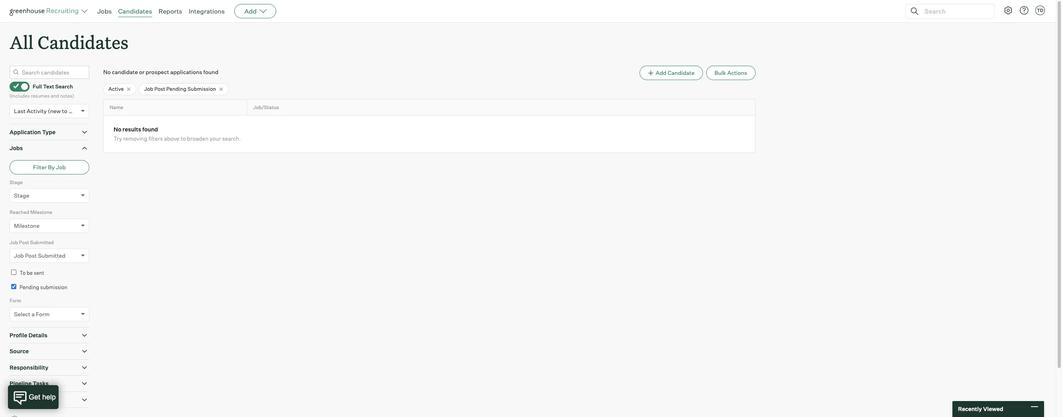 Task type: describe. For each thing, give the bounding box(es) containing it.
filter
[[33, 164, 47, 171]]

reached milestone element
[[10, 209, 89, 239]]

last
[[14, 108, 25, 114]]

activity
[[27, 108, 47, 114]]

to inside no results found try removing filters above to broaden your search.
[[181, 135, 186, 142]]

submission
[[188, 86, 216, 92]]

text
[[43, 83, 54, 90]]

1 vertical spatial stage
[[14, 192, 29, 199]]

your
[[210, 135, 221, 142]]

prospect
[[146, 69, 169, 75]]

0 vertical spatial to
[[62, 108, 67, 114]]

filter by job button
[[10, 160, 89, 175]]

bulk actions link
[[706, 66, 756, 80]]

job/status
[[253, 104, 279, 110]]

add for add candidate
[[656, 69, 667, 76]]

no for no candidate or prospect applications found
[[103, 69, 111, 75]]

source
[[10, 348, 29, 355]]

add candidate
[[656, 69, 695, 76]]

select
[[14, 311, 30, 318]]

reports
[[159, 7, 182, 15]]

0 vertical spatial stage
[[10, 179, 23, 185]]

job inside "button"
[[56, 164, 66, 171]]

sent
[[34, 270, 44, 276]]

candidates link
[[118, 7, 152, 15]]

responsibility
[[10, 364, 48, 371]]

search
[[55, 83, 73, 90]]

bulk actions
[[715, 69, 748, 76]]

submission
[[40, 284, 67, 291]]

2 vertical spatial post
[[25, 252, 37, 259]]

0 vertical spatial form
[[10, 298, 21, 304]]

old)
[[69, 108, 79, 114]]

1 vertical spatial milestone
[[14, 222, 40, 229]]

be
[[27, 270, 33, 276]]

all
[[10, 30, 33, 54]]

select a form
[[14, 311, 50, 318]]

0 vertical spatial job post submitted
[[10, 239, 54, 245]]

pending submission
[[20, 284, 67, 291]]

(includes
[[10, 93, 30, 99]]

results
[[123, 126, 141, 133]]

tasks
[[33, 380, 49, 387]]

Search candidates field
[[10, 66, 89, 79]]

bulk
[[715, 69, 726, 76]]

td
[[1037, 8, 1044, 13]]

add candidate link
[[640, 66, 703, 80]]

form element
[[10, 297, 89, 327]]

1 vertical spatial jobs
[[10, 145, 23, 152]]

applications
[[170, 69, 202, 75]]

0 vertical spatial submitted
[[30, 239, 54, 245]]

no candidate or prospect applications found
[[103, 69, 218, 75]]

integrations
[[189, 7, 225, 15]]

1 horizontal spatial found
[[203, 69, 218, 75]]

resumes
[[31, 93, 50, 99]]

td button
[[1036, 6, 1045, 15]]

1 vertical spatial post
[[19, 239, 29, 245]]

search.
[[222, 135, 241, 142]]

add button
[[234, 4, 276, 18]]

Search text field
[[923, 5, 988, 17]]

to be sent
[[20, 270, 44, 276]]

1 vertical spatial job post submitted
[[14, 252, 66, 259]]

actions
[[728, 69, 748, 76]]

notes)
[[60, 93, 74, 99]]

recently viewed
[[958, 406, 1004, 413]]



Task type: vqa. For each thing, say whether or not it's contained in the screenshot.
No candidate or prospect applications found's THE 'NO'
yes



Task type: locate. For each thing, give the bounding box(es) containing it.
type
[[42, 129, 56, 135]]

a
[[32, 311, 35, 318]]

candidates
[[118, 7, 152, 15], [38, 30, 129, 54]]

found up submission
[[203, 69, 218, 75]]

1 horizontal spatial form
[[36, 311, 50, 318]]

jobs down "application"
[[10, 145, 23, 152]]

1 horizontal spatial no
[[114, 126, 121, 133]]

full text search (includes resumes and notes)
[[10, 83, 74, 99]]

reached
[[10, 209, 29, 215]]

to
[[62, 108, 67, 114], [181, 135, 186, 142]]

milestone
[[30, 209, 52, 215], [14, 222, 40, 229]]

1 horizontal spatial pending
[[166, 86, 186, 92]]

job post submitted down the reached milestone element
[[10, 239, 54, 245]]

details
[[28, 332, 47, 339]]

0 horizontal spatial add
[[244, 7, 257, 15]]

0 horizontal spatial pending
[[20, 284, 39, 291]]

0 vertical spatial post
[[154, 86, 165, 92]]

1 vertical spatial no
[[114, 126, 121, 133]]

0 horizontal spatial found
[[142, 126, 158, 133]]

post down the no candidate or prospect applications found
[[154, 86, 165, 92]]

found up filters
[[142, 126, 158, 133]]

td button
[[1034, 4, 1047, 17]]

configure image
[[1004, 6, 1013, 15]]

0 vertical spatial pending
[[166, 86, 186, 92]]

integrations link
[[189, 7, 225, 15]]

job post submitted up sent
[[14, 252, 66, 259]]

To be sent checkbox
[[11, 270, 16, 275]]

no left candidate
[[103, 69, 111, 75]]

pending down be
[[20, 284, 39, 291]]

job
[[144, 86, 153, 92], [56, 164, 66, 171], [10, 239, 18, 245], [14, 252, 24, 259]]

0 vertical spatial add
[[244, 7, 257, 15]]

candidate
[[668, 69, 695, 76]]

1 vertical spatial add
[[656, 69, 667, 76]]

candidates down jobs link
[[38, 30, 129, 54]]

0 vertical spatial milestone
[[30, 209, 52, 215]]

application type
[[10, 129, 56, 135]]

1 horizontal spatial add
[[656, 69, 667, 76]]

no
[[103, 69, 111, 75], [114, 126, 121, 133]]

job post pending submission
[[144, 86, 216, 92]]

no up try at the left top of page
[[114, 126, 121, 133]]

0 horizontal spatial no
[[103, 69, 111, 75]]

jobs left candidates link
[[97, 7, 112, 15]]

to
[[20, 270, 26, 276]]

filter by job
[[33, 164, 66, 171]]

post down reached
[[19, 239, 29, 245]]

1 vertical spatial form
[[36, 311, 50, 318]]

jobs link
[[97, 7, 112, 15]]

post up to be sent
[[25, 252, 37, 259]]

viewed
[[984, 406, 1004, 413]]

0 vertical spatial jobs
[[97, 7, 112, 15]]

candidates right jobs link
[[118, 7, 152, 15]]

recently
[[958, 406, 982, 413]]

0 vertical spatial candidates
[[118, 7, 152, 15]]

no results found try removing filters above to broaden your search.
[[114, 126, 241, 142]]

no inside no results found try removing filters above to broaden your search.
[[114, 126, 121, 133]]

pending
[[166, 86, 186, 92], [20, 284, 39, 291]]

name
[[110, 104, 123, 110]]

milestone down reached milestone
[[14, 222, 40, 229]]

Pending submission checkbox
[[11, 284, 16, 289]]

submitted
[[30, 239, 54, 245], [38, 252, 66, 259]]

form down pending submission option
[[10, 298, 21, 304]]

to left old)
[[62, 108, 67, 114]]

pipeline
[[10, 380, 32, 387]]

1 vertical spatial pending
[[20, 284, 39, 291]]

profile details
[[10, 332, 47, 339]]

1 horizontal spatial jobs
[[97, 7, 112, 15]]

found
[[203, 69, 218, 75], [142, 126, 158, 133]]

job post submitted element
[[10, 239, 89, 269]]

1 vertical spatial to
[[181, 135, 186, 142]]

stage element
[[10, 178, 89, 209]]

0 horizontal spatial to
[[62, 108, 67, 114]]

jobs
[[97, 7, 112, 15], [10, 145, 23, 152]]

1 vertical spatial submitted
[[38, 252, 66, 259]]

form
[[10, 298, 21, 304], [36, 311, 50, 318]]

1 vertical spatial found
[[142, 126, 158, 133]]

no for no results found try removing filters above to broaden your search.
[[114, 126, 121, 133]]

above
[[164, 135, 179, 142]]

pending down "applications"
[[166, 86, 186, 92]]

removing
[[123, 135, 147, 142]]

full
[[33, 83, 42, 90]]

add
[[244, 7, 257, 15], [656, 69, 667, 76]]

last activity (new to old)
[[14, 108, 79, 114]]

by
[[48, 164, 55, 171]]

found inside no results found try removing filters above to broaden your search.
[[142, 126, 158, 133]]

1 horizontal spatial to
[[181, 135, 186, 142]]

try
[[114, 135, 122, 142]]

filters
[[149, 135, 163, 142]]

all candidates
[[10, 30, 129, 54]]

profile
[[10, 332, 27, 339]]

or
[[139, 69, 145, 75]]

add for add
[[244, 7, 257, 15]]

add inside 'popup button'
[[244, 7, 257, 15]]

0 vertical spatial no
[[103, 69, 111, 75]]

reached milestone
[[10, 209, 52, 215]]

last activity (new to old) option
[[14, 108, 79, 114]]

0 horizontal spatial form
[[10, 298, 21, 304]]

milestone down stage element
[[30, 209, 52, 215]]

(new
[[48, 108, 61, 114]]

pipeline tasks
[[10, 380, 49, 387]]

education
[[10, 397, 37, 403]]

0 vertical spatial found
[[203, 69, 218, 75]]

and
[[51, 93, 59, 99]]

submitted up sent
[[38, 252, 66, 259]]

reports link
[[159, 7, 182, 15]]

job post submitted
[[10, 239, 54, 245], [14, 252, 66, 259]]

application
[[10, 129, 41, 135]]

greenhouse recruiting image
[[10, 6, 81, 16]]

broaden
[[187, 135, 208, 142]]

active
[[108, 86, 124, 92]]

submitted down the reached milestone element
[[30, 239, 54, 245]]

post
[[154, 86, 165, 92], [19, 239, 29, 245], [25, 252, 37, 259]]

stage
[[10, 179, 23, 185], [14, 192, 29, 199]]

0 horizontal spatial jobs
[[10, 145, 23, 152]]

candidate
[[112, 69, 138, 75]]

checkmark image
[[13, 83, 19, 89]]

form right a at the bottom
[[36, 311, 50, 318]]

1 vertical spatial candidates
[[38, 30, 129, 54]]

to right above
[[181, 135, 186, 142]]



